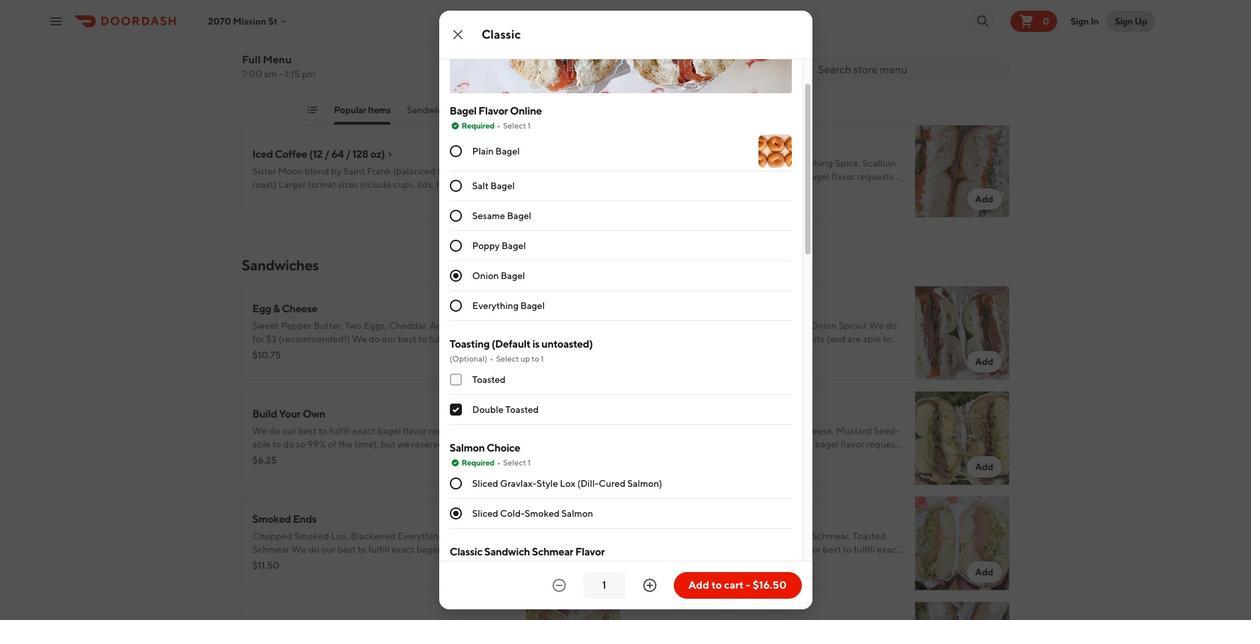 Task type: vqa. For each thing, say whether or not it's contained in the screenshot.
THE POPPY
yes



Task type: locate. For each thing, give the bounding box(es) containing it.
0 vertical spatial 1
[[528, 121, 531, 131]]

format down am
[[252, 87, 281, 98]]

house-
[[252, 61, 284, 71]]

by
[[331, 166, 342, 177]]

bagel flavor online group
[[450, 104, 792, 322]]

in
[[1091, 16, 1099, 26]]

up
[[521, 354, 530, 364]]

1 vertical spatial larger
[[279, 179, 306, 190]]

select for flavor
[[503, 121, 526, 131]]

0 horizontal spatial -
[[279, 69, 283, 79]]

64 up infused
[[348, 43, 360, 55]]

select down choice
[[503, 458, 526, 468]]

required for salmon
[[462, 458, 495, 468]]

(12 up tea on the left of page
[[325, 43, 339, 55]]

egg & cheese image
[[526, 286, 620, 381]]

plain
[[472, 146, 494, 157]]

1 horizontal spatial smoked
[[525, 509, 560, 520]]

1 vertical spatial flavor
[[575, 546, 605, 559]]

smoked left the 'ends'
[[252, 513, 291, 526]]

Double Toasted checkbox
[[450, 404, 462, 416]]

add to cart - $16.50
[[689, 579, 787, 592]]

salmon left choice
[[450, 442, 485, 455]]

7:00
[[242, 69, 262, 79]]

cheese
[[282, 303, 318, 315]]

add button for classic image
[[967, 351, 1002, 373]]

include
[[305, 87, 336, 98], [360, 179, 392, 190]]

sign for sign up
[[1115, 16, 1133, 26]]

1 vertical spatial $16.50
[[753, 579, 787, 592]]

64 inside the iced chai latte (12 / 64 / 128 oz) house-made black tea infused with spices, then combined with milk for the perfect balance of sweet and spicy.    larger format sizes include cups and lids.
[[348, 43, 360, 55]]

1 vertical spatial oz)
[[370, 148, 385, 161]]

1 horizontal spatial sizes
[[338, 179, 358, 190]]

for
[[292, 74, 304, 85]]

classic for classic sandwich schmear flavor
[[450, 546, 483, 559]]

0 vertical spatial select
[[503, 121, 526, 131]]

Sliced Cold-Smoked Salmon radio
[[450, 508, 462, 520]]

iced inside the iced chai latte (12 / 64 / 128 oz) house-made black tea infused with spices, then combined with milk for the perfect balance of sweet and spicy.    larger format sizes include cups and lids.
[[252, 43, 273, 55]]

• select 1 for flavor
[[497, 121, 531, 131]]

smoked ends image
[[915, 123, 1010, 218], [526, 497, 620, 591]]

0 vertical spatial include
[[305, 87, 336, 98]]

0 vertical spatial classic
[[482, 27, 521, 41]]

iced for iced chai latte (12 / 64 / 128 oz) house-made black tea infused with spices, then combined with milk for the perfect balance of sweet and spicy.    larger format sizes include cups and lids.
[[252, 43, 273, 55]]

0 vertical spatial and
[[428, 74, 444, 85]]

fresh,
[[642, 59, 668, 70]]

1 sign from the left
[[1071, 16, 1089, 26]]

2 vertical spatial salmon
[[562, 509, 593, 520]]

1 horizontal spatial flavor
[[575, 546, 605, 559]]

$16.50 up increase quantity by 1 image
[[642, 561, 671, 571]]

0 vertical spatial •
[[497, 121, 501, 131]]

128 up infused
[[369, 43, 385, 55]]

chai
[[275, 43, 297, 55]]

64
[[348, 43, 360, 55], [331, 148, 344, 161]]

stirrers.
[[317, 193, 348, 203]]

iced up "sister"
[[252, 148, 273, 161]]

plain bagel
[[472, 146, 520, 157]]

bagel down medium
[[491, 181, 515, 192]]

1 vertical spatial toasted
[[506, 405, 539, 416]]

1 iced from the top
[[252, 43, 273, 55]]

• down the bagel flavor online
[[497, 121, 501, 131]]

and right sugar in the left top of the page
[[299, 193, 315, 203]]

bagel right onion
[[501, 271, 525, 282]]

• select 1 inside bagel flavor online group
[[497, 121, 531, 131]]

sliced salmon & roe button
[[518, 103, 604, 125]]

blend
[[305, 166, 329, 177]]

1 inside salmon choice 'group'
[[528, 458, 531, 468]]

1 vertical spatial smoked ends image
[[526, 497, 620, 591]]

bagel for salt
[[491, 181, 515, 192]]

add button for the leftmost the smoked ends image
[[578, 562, 612, 583]]

schmear
[[532, 546, 573, 559]]

0 vertical spatial format
[[252, 87, 281, 98]]

• select 1 for choice
[[497, 458, 531, 468]]

lids,
[[418, 179, 434, 190]]

• select 1 inside salmon choice 'group'
[[497, 458, 531, 468]]

to right the up
[[532, 354, 539, 364]]

& right half
[[454, 179, 460, 190]]

milk
[[273, 74, 290, 85]]

sliced inside button
[[518, 105, 544, 115]]

half-dozen bagels image
[[526, 0, 620, 7]]

include down the
[[305, 87, 336, 98]]

plain bagel image
[[758, 135, 792, 168]]

sandwiches
[[407, 105, 457, 115], [242, 257, 319, 274]]

toasting
[[450, 338, 490, 351]]

classic dialog
[[439, 0, 812, 621]]

0 horizontal spatial sign
[[1071, 16, 1089, 26]]

1 horizontal spatial with
[[383, 61, 401, 71]]

perfect
[[322, 74, 353, 85]]

(12
[[325, 43, 339, 55], [309, 148, 323, 161]]

2 vertical spatial sliced
[[472, 509, 498, 520]]

0 vertical spatial sliced
[[518, 105, 544, 115]]

smoked down "style" on the left bottom of the page
[[525, 509, 560, 520]]

add button
[[578, 83, 612, 105], [578, 189, 612, 210], [967, 189, 1002, 210], [967, 351, 1002, 373], [967, 457, 1002, 478], [578, 562, 612, 583], [967, 562, 1002, 583]]

1 vertical spatial sizes
[[338, 179, 358, 190]]

1 horizontal spatial oz)
[[387, 43, 401, 55]]

spices,
[[403, 61, 431, 71]]

orange juice 12oz fresh, local oj from viola! in oakland $5.75
[[642, 41, 800, 86]]

1 vertical spatial iced
[[252, 148, 273, 161]]

salmon)
[[628, 479, 662, 490]]

•
[[497, 121, 501, 131], [490, 354, 493, 364], [497, 458, 501, 468]]

herb, lemon & lox image
[[526, 602, 620, 621]]

1 vertical spatial required
[[462, 458, 495, 468]]

1 vertical spatial sandwiches
[[242, 257, 319, 274]]

items
[[368, 105, 391, 115]]

12oz
[[706, 41, 727, 54]]

oz) up of
[[387, 43, 401, 55]]

sliced left cold-
[[472, 509, 498, 520]]

2 vertical spatial 1
[[528, 458, 531, 468]]

full menu 7:00 am - 1:15 pm
[[242, 53, 315, 79]]

decrease quantity by 1 image
[[551, 578, 567, 594]]

add
[[586, 89, 604, 99], [586, 194, 604, 205], [975, 194, 994, 205], [975, 357, 994, 367], [975, 462, 994, 473], [586, 567, 604, 578], [975, 567, 994, 578], [689, 579, 710, 592]]

and down then on the top left of the page
[[428, 74, 444, 85]]

salmon
[[546, 105, 577, 115], [450, 442, 485, 455], [562, 509, 593, 520]]

1 required from the top
[[462, 121, 495, 131]]

sizes down for in the top left of the page
[[283, 87, 303, 98]]

2070 mission st button
[[208, 16, 288, 26]]

(12 inside the iced chai latte (12 / 64 / 128 oz) house-made black tea infused with spices, then combined with milk for the perfect balance of sweet and spicy.    larger format sizes include cups and lids.
[[325, 43, 339, 55]]

*special* spicy pepita image
[[915, 497, 1010, 591]]

smoked inside salmon choice 'group'
[[525, 509, 560, 520]]

select down online at top left
[[503, 121, 526, 131]]

• inside bagel flavor online group
[[497, 121, 501, 131]]

sesame
[[472, 211, 505, 222]]

bagel right poppy
[[502, 241, 526, 252]]

0 vertical spatial • select 1
[[497, 121, 531, 131]]

format down blend on the top left of page
[[308, 179, 336, 190]]

1 vertical spatial to
[[712, 579, 722, 592]]

1 horizontal spatial larger
[[471, 74, 498, 85]]

128 up saint
[[352, 148, 368, 161]]

sliced for sliced gravlax-style lox (dill-cured salmon)
[[472, 479, 498, 490]]

0 vertical spatial 64
[[348, 43, 360, 55]]

add for add button associated with iced chai latte (12 / 64 / 128 oz) image
[[586, 89, 604, 99]]

flavor left online at top left
[[479, 105, 508, 118]]

iced up house-
[[252, 43, 273, 55]]

0 horizontal spatial oz)
[[370, 148, 385, 161]]

2 required from the top
[[462, 458, 495, 468]]

1 horizontal spatial $16.50
[[753, 579, 787, 592]]

• select 1 down choice
[[497, 458, 531, 468]]

sizes down saint
[[338, 179, 358, 190]]

with down house-
[[252, 74, 271, 85]]

toasted right "double"
[[506, 405, 539, 416]]

/ up saint
[[346, 148, 350, 161]]

double
[[472, 405, 504, 416]]

1 horizontal spatial to
[[712, 579, 722, 592]]

• for choice
[[497, 458, 501, 468]]

sign left in
[[1071, 16, 1089, 26]]

0 vertical spatial -
[[279, 69, 283, 79]]

0 vertical spatial flavor
[[479, 105, 508, 118]]

1 down online at top left
[[528, 121, 531, 131]]

select inside bagel flavor online group
[[503, 121, 526, 131]]

0 horizontal spatial to
[[532, 354, 539, 364]]

0 vertical spatial iced
[[252, 43, 273, 55]]

- right am
[[279, 69, 283, 79]]

lox
[[560, 479, 576, 490]]

dog treats
[[765, 105, 810, 115]]

2 • select 1 from the top
[[497, 458, 531, 468]]

toasting (default is untoasted) (optional) • select up to 1
[[450, 338, 593, 364]]

salmon down lox
[[562, 509, 593, 520]]

juice
[[679, 41, 704, 54]]

0 horizontal spatial sizes
[[283, 87, 303, 98]]

1 vertical spatial and
[[360, 87, 376, 98]]

salmon left roe
[[546, 105, 577, 115]]

bagel
[[450, 105, 477, 118], [496, 146, 520, 157], [491, 181, 515, 192], [507, 211, 532, 222], [502, 241, 526, 252], [501, 271, 525, 282], [521, 301, 545, 312]]

0 vertical spatial 128
[[369, 43, 385, 55]]

1 vertical spatial -
[[746, 579, 751, 592]]

and down the balance
[[360, 87, 376, 98]]

0 horizontal spatial and
[[299, 193, 315, 203]]

increase quantity by 1 image
[[642, 578, 658, 594]]

larger down 'moon'
[[279, 179, 306, 190]]

1 horizontal spatial include
[[360, 179, 392, 190]]

1 vertical spatial select
[[496, 354, 519, 364]]

dog
[[765, 105, 782, 115]]

0 vertical spatial required
[[462, 121, 495, 131]]

2070
[[208, 16, 231, 26]]

classic image
[[915, 286, 1010, 381]]

1 right the up
[[541, 354, 544, 364]]

required inside salmon choice 'group'
[[462, 458, 495, 468]]

$5.75
[[642, 75, 666, 86]]

required inside bagel flavor online group
[[462, 121, 495, 131]]

iced chai latte (12 / 64 / 128 oz) house-made black tea infused with spices, then combined with milk for the perfect balance of sweet and spicy.    larger format sizes include cups and lids.
[[252, 43, 498, 98]]

sign inside sign in link
[[1071, 16, 1089, 26]]

iced for iced coffee (12 / 64 / 128 oz)
[[252, 148, 273, 161]]

2 vertical spatial •
[[497, 458, 501, 468]]

sliced for sliced cold-smoked salmon
[[472, 509, 498, 520]]

oz) up frank
[[370, 148, 385, 161]]

to left cart
[[712, 579, 722, 592]]

salt
[[472, 181, 489, 192]]

(default
[[492, 338, 531, 351]]

sign inside sign up link
[[1115, 16, 1133, 26]]

2 vertical spatial select
[[503, 458, 526, 468]]

sweet
[[401, 74, 426, 85]]

1 vertical spatial sliced
[[472, 479, 498, 490]]

sandwiches down sweet at the top of the page
[[407, 105, 457, 115]]

include down frank
[[360, 179, 392, 190]]

0 vertical spatial with
[[383, 61, 401, 71]]

• select 1 down online at top left
[[497, 121, 531, 131]]

sliced salmon & roe
[[518, 105, 604, 115]]

Everything Bagel radio
[[450, 300, 462, 312]]

classic
[[482, 27, 521, 41], [450, 546, 483, 559]]

add to cart - $16.50 button
[[674, 573, 802, 599]]

0 horizontal spatial include
[[305, 87, 336, 98]]

required down the salmon choice
[[462, 458, 495, 468]]

• inside salmon choice 'group'
[[497, 458, 501, 468]]

/ up infused
[[362, 43, 367, 55]]

select inside toasting (default is untoasted) (optional) • select up to 1
[[496, 354, 519, 364]]

add button for iced coffee (12 / 64 / 128 oz) image on the left of the page
[[578, 189, 612, 210]]

sizes inside the iced chai latte (12 / 64 / 128 oz) house-made black tea infused with spices, then combined with milk for the perfect balance of sweet and spicy.    larger format sizes include cups and lids.
[[283, 87, 303, 98]]

1 horizontal spatial format
[[308, 179, 336, 190]]

Sliced Gravlax-Style Lox (Dill-Cured Salmon) radio
[[450, 478, 462, 490]]

sliced right bagels
[[518, 105, 544, 115]]

sandwiches up the egg & cheese
[[242, 257, 319, 274]]

classic up combined
[[482, 27, 521, 41]]

0 horizontal spatial sandwiches
[[242, 257, 319, 274]]

larger down combined
[[471, 74, 498, 85]]

0 horizontal spatial with
[[252, 74, 271, 85]]

0 vertical spatial oz)
[[387, 43, 401, 55]]

0 horizontal spatial format
[[252, 87, 281, 98]]

1 vertical spatial format
[[308, 179, 336, 190]]

1 horizontal spatial smoked ends image
[[915, 123, 1010, 218]]

- right cart
[[746, 579, 751, 592]]

required down bagels
[[462, 121, 495, 131]]

1 vertical spatial include
[[360, 179, 392, 190]]

bagel right the everything
[[521, 301, 545, 312]]

with
[[383, 61, 401, 71], [252, 74, 271, 85]]

mission
[[233, 16, 266, 26]]

& left roe
[[579, 105, 585, 115]]

0 vertical spatial to
[[532, 354, 539, 364]]

sign up
[[1115, 16, 1147, 26]]

sliced for sliced salmon & roe
[[518, 105, 544, 115]]

0 horizontal spatial smoked
[[252, 513, 291, 526]]

sliced
[[518, 105, 544, 115], [472, 479, 498, 490], [472, 509, 498, 520]]

bagel right plain
[[496, 146, 520, 157]]

select down (default
[[496, 354, 519, 364]]

add for *special* spicy pepita image add button
[[975, 567, 994, 578]]

classic down sliced cold-smoked salmon option at the left bottom of the page
[[450, 546, 483, 559]]

$16.50 right cart
[[753, 579, 787, 592]]

0 horizontal spatial larger
[[279, 179, 306, 190]]

sizes inside sister moon blend by saint frank (balanced & classic medium roast)    larger format sizes include cups, lids, half & half, oat milk, sugar and stirrers.
[[338, 179, 358, 190]]

add button for the topmost the smoked ends image
[[967, 189, 1002, 210]]

• down choice
[[497, 458, 501, 468]]

2 iced from the top
[[252, 148, 273, 161]]

sliced right sliced gravlax-style lox (dill-cured salmon) option
[[472, 479, 498, 490]]

1 horizontal spatial (12
[[325, 43, 339, 55]]

1 vertical spatial 64
[[331, 148, 344, 161]]

select inside salmon choice 'group'
[[503, 458, 526, 468]]

0 vertical spatial salmon
[[546, 105, 577, 115]]

balance
[[355, 74, 389, 85]]

sign left up
[[1115, 16, 1133, 26]]

online
[[510, 105, 542, 118]]

add button for iced chai latte (12 / 64 / 128 oz) image
[[578, 83, 612, 105]]

egg
[[252, 303, 271, 315]]

bagel for poppy
[[502, 241, 526, 252]]

toasted down (optional)
[[472, 375, 506, 386]]

add for iced coffee (12 / 64 / 128 oz) image on the left of the page add button
[[586, 194, 604, 205]]

flavor up the "current quantity is 1" number field
[[575, 546, 605, 559]]

in
[[754, 59, 762, 70]]

milk,
[[252, 193, 272, 203]]

iced
[[252, 43, 273, 55], [252, 148, 273, 161]]

2 vertical spatial and
[[299, 193, 315, 203]]

0 vertical spatial sizes
[[283, 87, 303, 98]]

sister moon blend by saint frank (balanced & classic medium roast)    larger format sizes include cups, lids, half & half, oat milk, sugar and stirrers.
[[252, 166, 509, 203]]

/
[[341, 43, 346, 55], [362, 43, 367, 55], [325, 148, 329, 161], [346, 148, 350, 161]]

& inside button
[[579, 105, 585, 115]]

(dill-
[[577, 479, 599, 490]]

1 vertical spatial • select 1
[[497, 458, 531, 468]]

classic for classic
[[482, 27, 521, 41]]

0 horizontal spatial flavor
[[479, 105, 508, 118]]

$16.50 inside button
[[753, 579, 787, 592]]

sugar
[[274, 193, 297, 203]]

0 vertical spatial larger
[[471, 74, 498, 85]]

1 up gravlax-
[[528, 458, 531, 468]]

1 horizontal spatial 64
[[348, 43, 360, 55]]

1 vertical spatial 1
[[541, 354, 544, 364]]

1 vertical spatial •
[[490, 354, 493, 364]]

add button for brisket image
[[967, 457, 1002, 478]]

0 vertical spatial $16.50
[[642, 561, 671, 571]]

$16.50
[[642, 561, 671, 571], [753, 579, 787, 592]]

roe
[[587, 105, 604, 115]]

(balanced
[[393, 166, 435, 177]]

everything
[[472, 301, 519, 312]]

64 up by
[[331, 148, 344, 161]]

Onion Bagel radio
[[450, 270, 462, 282]]

• select 1
[[497, 121, 531, 131], [497, 458, 531, 468]]

made
[[284, 61, 308, 71]]

2 sign from the left
[[1115, 16, 1133, 26]]

• right (optional)
[[490, 354, 493, 364]]

bagel for onion
[[501, 271, 525, 282]]

bagel right sesame
[[507, 211, 532, 222]]

with up of
[[383, 61, 401, 71]]

toasted
[[472, 375, 506, 386], [506, 405, 539, 416]]

1 inside bagel flavor online group
[[528, 121, 531, 131]]

bagels button
[[473, 103, 502, 125]]

0 vertical spatial sandwiches
[[407, 105, 457, 115]]

0 vertical spatial (12
[[325, 43, 339, 55]]

1 horizontal spatial sandwiches
[[407, 105, 457, 115]]

1 horizontal spatial sign
[[1115, 16, 1133, 26]]

2070 mission st
[[208, 16, 278, 26]]

1 vertical spatial (12
[[309, 148, 323, 161]]

1 vertical spatial classic
[[450, 546, 483, 559]]

1 • select 1 from the top
[[497, 121, 531, 131]]

(12 up blend on the top left of page
[[309, 148, 323, 161]]

1 horizontal spatial -
[[746, 579, 751, 592]]

add for add button associated with the topmost the smoked ends image
[[975, 194, 994, 205]]



Task type: describe. For each thing, give the bounding box(es) containing it.
salmon choice group
[[450, 442, 792, 530]]

Current quantity is 1 number field
[[591, 579, 618, 593]]

menu
[[263, 53, 291, 66]]

black
[[309, 61, 332, 71]]

close classic image
[[450, 27, 466, 43]]

& up half
[[437, 166, 443, 177]]

add for add button associated with brisket image
[[975, 462, 994, 473]]

select for choice
[[503, 458, 526, 468]]

then
[[433, 61, 453, 71]]

cured
[[599, 479, 626, 490]]

0 horizontal spatial 64
[[331, 148, 344, 161]]

0 button
[[1011, 10, 1058, 32]]

cart
[[724, 579, 744, 592]]

iced coffee (12 / 64 / 128 oz) image
[[526, 123, 620, 218]]

moon
[[278, 166, 303, 177]]

1 vertical spatial 128
[[352, 148, 368, 161]]

classic sandwich schmear flavor
[[450, 546, 605, 559]]

open menu image
[[48, 13, 64, 29]]

half
[[436, 179, 452, 190]]

am
[[264, 69, 277, 79]]

required for bagel
[[462, 121, 495, 131]]

bagel for sesame
[[507, 211, 532, 222]]

sesame bagel
[[472, 211, 532, 222]]

of
[[390, 74, 399, 85]]

coffee
[[275, 148, 307, 161]]

128 inside the iced chai latte (12 / 64 / 128 oz) house-made black tea infused with spices, then combined with milk for the perfect balance of sweet and spicy.    larger format sizes include cups and lids.
[[369, 43, 385, 55]]

format inside the iced chai latte (12 / 64 / 128 oz) house-made black tea infused with spices, then combined with milk for the perfect balance of sweet and spicy.    larger format sizes include cups and lids.
[[252, 87, 281, 98]]

spicy.
[[446, 74, 469, 85]]

cups
[[338, 87, 358, 98]]

0
[[1043, 16, 1050, 26]]

st
[[268, 16, 278, 26]]

and inside sister moon blend by saint frank (balanced & classic medium roast)    larger format sizes include cups, lids, half & half, oat milk, sugar and stirrers.
[[299, 193, 315, 203]]

2 horizontal spatial and
[[428, 74, 444, 85]]

double toasted
[[472, 405, 539, 416]]

0 vertical spatial smoked ends image
[[915, 123, 1010, 218]]

larger inside sister moon blend by saint frank (balanced & classic medium roast)    larger format sizes include cups, lids, half & half, oat milk, sugar and stirrers.
[[279, 179, 306, 190]]

salmon inside button
[[546, 105, 577, 115]]

tea
[[334, 61, 348, 71]]

oakland
[[764, 59, 800, 70]]

popular items
[[334, 105, 391, 115]]

half,
[[462, 179, 480, 190]]

bagel for everything
[[521, 301, 545, 312]]

• inside toasting (default is untoasted) (optional) • select up to 1
[[490, 354, 493, 364]]

style
[[537, 479, 558, 490]]

bagel flavor online
[[450, 105, 542, 118]]

treats
[[784, 105, 810, 115]]

Plain Bagel radio
[[450, 146, 462, 158]]

/ up blend on the top left of page
[[325, 148, 329, 161]]

latte
[[299, 43, 324, 55]]

Poppy Bagel radio
[[450, 240, 462, 252]]

bagel down spicy.
[[450, 105, 477, 118]]

popular
[[334, 105, 366, 115]]

flavor inside group
[[479, 105, 508, 118]]

to inside toasting (default is untoasted) (optional) • select up to 1
[[532, 354, 539, 364]]

orange
[[642, 41, 678, 54]]

format inside sister moon blend by saint frank (balanced & classic medium roast)    larger format sizes include cups, lids, half & half, oat milk, sugar and stirrers.
[[308, 179, 336, 190]]

1 for salmon choice
[[528, 458, 531, 468]]

build your own
[[252, 408, 325, 421]]

& right egg
[[273, 303, 280, 315]]

1 vertical spatial salmon
[[450, 442, 485, 455]]

0 vertical spatial toasted
[[472, 375, 506, 386]]

sandwich
[[484, 546, 530, 559]]

add for the leftmost the smoked ends image add button
[[586, 567, 604, 578]]

onion bagel
[[472, 271, 525, 282]]

sign in link
[[1063, 8, 1107, 34]]

- inside "add to cart - $16.50" button
[[746, 579, 751, 592]]

everything bagel
[[472, 301, 545, 312]]

1:15
[[285, 69, 300, 79]]

from
[[706, 59, 726, 70]]

include inside the iced chai latte (12 / 64 / 128 oz) house-made black tea infused with spices, then combined with milk for the perfect balance of sweet and spicy.    larger format sizes include cups and lids.
[[305, 87, 336, 98]]

roast)
[[252, 179, 277, 190]]

brisket image
[[915, 391, 1010, 486]]

combined
[[455, 61, 497, 71]]

oat
[[482, 179, 495, 190]]

Toasted checkbox
[[450, 374, 462, 386]]

include inside sister moon blend by saint frank (balanced & classic medium roast)    larger format sizes include cups, lids, half & half, oat milk, sugar and stirrers.
[[360, 179, 392, 190]]

- inside full menu 7:00 am - 1:15 pm
[[279, 69, 283, 79]]

sign in
[[1071, 16, 1099, 26]]

0 horizontal spatial (12
[[309, 148, 323, 161]]

saint
[[343, 166, 365, 177]]

cups,
[[393, 179, 416, 190]]

/ up tea on the left of page
[[341, 43, 346, 55]]

0 horizontal spatial $16.50
[[642, 561, 671, 571]]

smoked ends
[[252, 513, 317, 526]]

ends
[[293, 513, 317, 526]]

toasting (default is untoasted) group
[[450, 338, 792, 426]]

poppy bagel
[[472, 241, 526, 252]]

your
[[279, 408, 301, 421]]

own
[[303, 408, 325, 421]]

to inside button
[[712, 579, 722, 592]]

$10.75
[[252, 350, 281, 361]]

sign up link
[[1107, 10, 1155, 32]]

infused
[[349, 61, 381, 71]]

add for add button corresponding to classic image
[[975, 357, 994, 367]]

sliced gravlax-style lox (dill-cured salmon)
[[472, 479, 662, 490]]

(optional)
[[450, 354, 487, 364]]

0 horizontal spatial smoked ends image
[[526, 497, 620, 591]]

Item Search search field
[[818, 63, 999, 77]]

oz) inside the iced chai latte (12 / 64 / 128 oz) house-made black tea infused with spices, then combined with milk for the perfect balance of sweet and spicy.    larger format sizes include cups and lids.
[[387, 43, 401, 55]]

1 for bagel flavor online
[[528, 121, 531, 131]]

add button for *special* spicy pepita image
[[967, 562, 1002, 583]]

untoasted)
[[542, 338, 593, 351]]

iced coffee (12 / 64 / 128 oz)
[[252, 148, 385, 161]]

build
[[252, 408, 277, 421]]

bagel for plain
[[496, 146, 520, 157]]

Salt Bagel radio
[[450, 180, 462, 192]]

1 inside toasting (default is untoasted) (optional) • select up to 1
[[541, 354, 544, 364]]

build your own image
[[526, 391, 620, 486]]

$11.50
[[252, 561, 280, 571]]

• for flavor
[[497, 121, 501, 131]]

local
[[670, 59, 690, 70]]

sign for sign in
[[1071, 16, 1089, 26]]

oj
[[691, 59, 704, 70]]

viola!
[[727, 59, 752, 70]]

iced chai latte (12 / 64 / 128 oz) image
[[526, 18, 620, 113]]

larger inside the iced chai latte (12 / 64 / 128 oz) house-made black tea infused with spices, then combined with milk for the perfect balance of sweet and spicy.    larger format sizes include cups and lids.
[[471, 74, 498, 85]]

veggie image
[[915, 602, 1010, 621]]

choice
[[487, 442, 520, 455]]

add inside classic dialog
[[689, 579, 710, 592]]

1 vertical spatial with
[[252, 74, 271, 85]]

is
[[532, 338, 540, 351]]

1 horizontal spatial and
[[360, 87, 376, 98]]

honey lavender iced coffee (12 / 64 / 128 oz) image
[[915, 0, 1010, 7]]

full
[[242, 53, 260, 66]]

gravlax-
[[500, 479, 537, 490]]

orange juice 12oz image
[[915, 18, 1010, 113]]

dog treats button
[[765, 103, 810, 125]]

lids.
[[378, 87, 394, 98]]

Sesame Bagel radio
[[450, 210, 462, 222]]

onion
[[472, 271, 499, 282]]

sister
[[252, 166, 276, 177]]



